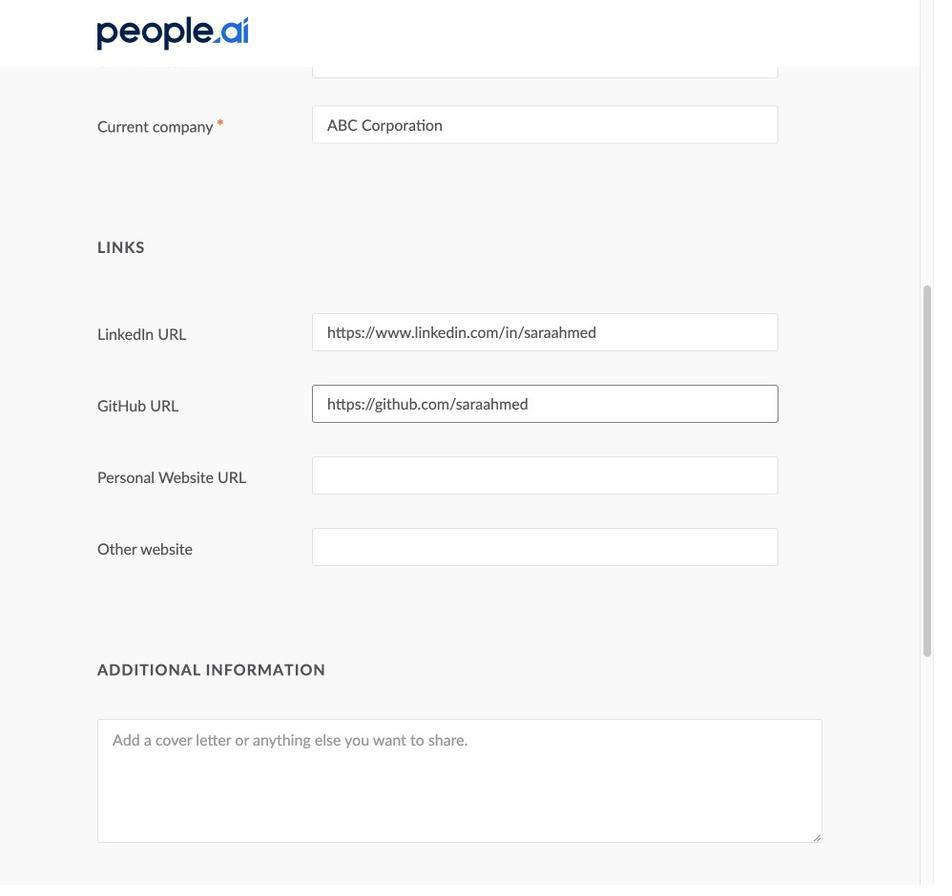 Task type: locate. For each thing, give the bounding box(es) containing it.
None text field
[[312, 0, 779, 7], [312, 385, 779, 423], [312, 456, 779, 495], [312, 0, 779, 7], [312, 385, 779, 423], [312, 456, 779, 495]]

None text field
[[312, 40, 779, 78], [312, 106, 779, 144], [312, 313, 779, 351], [312, 528, 779, 566], [312, 40, 779, 78], [312, 106, 779, 144], [312, 313, 779, 351], [312, 528, 779, 566]]



Task type: describe. For each thing, give the bounding box(es) containing it.
people.ai logo image
[[97, 17, 248, 50]]

Add a cover letter or anything else you want to share. text field
[[97, 719, 823, 843]]



Task type: vqa. For each thing, say whether or not it's contained in the screenshot.
Add a cover letter or anything else you want to share. text field
yes



